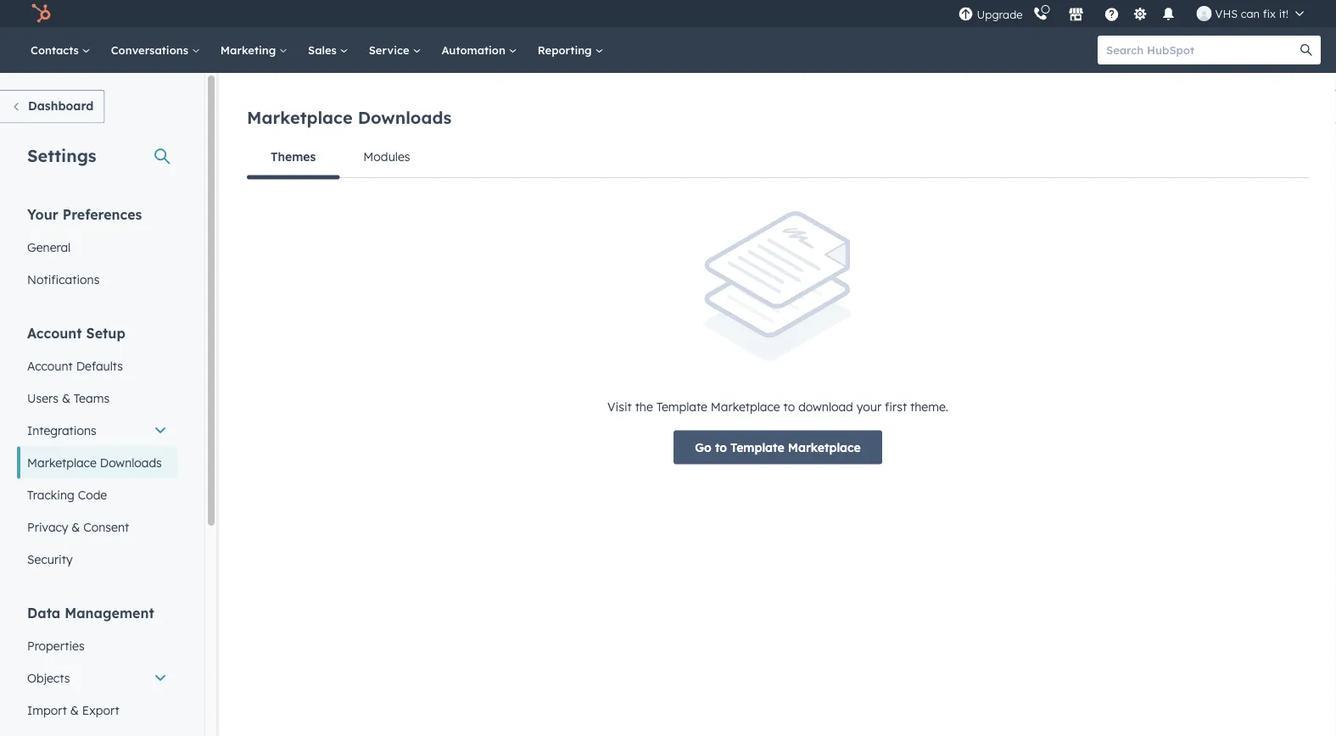 Task type: vqa. For each thing, say whether or not it's contained in the screenshot.
"Create a task" image
no



Task type: locate. For each thing, give the bounding box(es) containing it.
& inside import & export link
[[70, 703, 79, 718]]

settings link
[[1130, 5, 1151, 22]]

1 horizontal spatial to
[[784, 399, 795, 414]]

account setup
[[27, 325, 125, 341]]

alert
[[247, 211, 1309, 464]]

& inside users & teams link
[[62, 391, 70, 406]]

your preferences
[[27, 206, 142, 223]]

marketplace down integrations
[[27, 455, 97, 470]]

preferences
[[63, 206, 142, 223]]

marketplace up the 'go to template marketplace'
[[711, 399, 780, 414]]

template for to
[[731, 440, 784, 455]]

defaults
[[76, 358, 123, 373]]

marketplace downloads down integrations button
[[27, 455, 162, 470]]

contacts
[[31, 43, 82, 57]]

consent
[[83, 520, 129, 534]]

1 horizontal spatial marketplace downloads
[[247, 107, 452, 128]]

marketplace down download
[[788, 440, 861, 455]]

0 vertical spatial &
[[62, 391, 70, 406]]

downloads up modules
[[358, 107, 452, 128]]

to left download
[[784, 399, 795, 414]]

management
[[65, 604, 154, 621]]

objects button
[[17, 662, 177, 694]]

0 horizontal spatial downloads
[[100, 455, 162, 470]]

1 account from the top
[[27, 325, 82, 341]]

users & teams
[[27, 391, 110, 406]]

template right the
[[656, 399, 707, 414]]

service link
[[359, 27, 431, 73]]

users
[[27, 391, 59, 406]]

0 horizontal spatial to
[[715, 440, 727, 455]]

account defaults
[[27, 358, 123, 373]]

automation
[[442, 43, 509, 57]]

template for the
[[656, 399, 707, 414]]

1 vertical spatial &
[[72, 520, 80, 534]]

& inside privacy & consent 'link'
[[72, 520, 80, 534]]

vhs
[[1215, 6, 1238, 20]]

search image
[[1301, 44, 1312, 56]]

hubspot link
[[20, 3, 64, 24]]

navigation
[[247, 137, 1309, 179]]

notifications link
[[17, 263, 177, 296]]

privacy & consent link
[[17, 511, 177, 543]]

notifications button
[[1154, 0, 1183, 27]]

first
[[885, 399, 907, 414]]

to inside go to template marketplace link
[[715, 440, 727, 455]]

tracking code link
[[17, 479, 177, 511]]

your preferences element
[[17, 205, 177, 296]]

0 vertical spatial to
[[784, 399, 795, 414]]

data management element
[[17, 604, 177, 736]]

marketplace downloads up modules
[[247, 107, 452, 128]]

modules
[[363, 149, 410, 164]]

privacy
[[27, 520, 68, 534]]

1 horizontal spatial downloads
[[358, 107, 452, 128]]

& right privacy
[[72, 520, 80, 534]]

objects
[[27, 671, 70, 685]]

template
[[656, 399, 707, 414], [731, 440, 784, 455]]

theme.
[[910, 399, 948, 414]]

data
[[27, 604, 60, 621]]

template down the visit the template marketplace to download your first theme.
[[731, 440, 784, 455]]

properties
[[27, 638, 84, 653]]

0 horizontal spatial marketplace downloads
[[27, 455, 162, 470]]

downloads
[[358, 107, 452, 128], [100, 455, 162, 470]]

contacts link
[[20, 27, 101, 73]]

the
[[635, 399, 653, 414]]

code
[[78, 487, 107, 502]]

integrations
[[27, 423, 96, 438]]

sales
[[308, 43, 340, 57]]

& right the users
[[62, 391, 70, 406]]

account
[[27, 325, 82, 341], [27, 358, 73, 373]]

properties link
[[17, 630, 177, 662]]

navigation containing themes
[[247, 137, 1309, 179]]

account up account defaults on the left of the page
[[27, 325, 82, 341]]

downloads down integrations button
[[100, 455, 162, 470]]

go to template marketplace
[[695, 440, 861, 455]]

eloise francis image
[[1197, 6, 1212, 21]]

1 vertical spatial account
[[27, 358, 73, 373]]

1 horizontal spatial template
[[731, 440, 784, 455]]

go to template marketplace link
[[674, 431, 882, 464]]

dashboard link
[[0, 90, 105, 123]]

reporting link
[[527, 27, 614, 73]]

modules link
[[340, 137, 434, 177]]

calling icon button
[[1026, 2, 1055, 25]]

2 account from the top
[[27, 358, 73, 373]]

hubspot image
[[31, 3, 51, 24]]

account up the users
[[27, 358, 73, 373]]

0 vertical spatial template
[[656, 399, 707, 414]]

& left export
[[70, 703, 79, 718]]

& for export
[[70, 703, 79, 718]]

marketplace downloads
[[247, 107, 452, 128], [27, 455, 162, 470]]

&
[[62, 391, 70, 406], [72, 520, 80, 534], [70, 703, 79, 718]]

2 vertical spatial &
[[70, 703, 79, 718]]

menu
[[957, 0, 1316, 27]]

marketplace up themes at the left top of the page
[[247, 107, 353, 128]]

search button
[[1292, 36, 1321, 64]]

themes
[[271, 149, 316, 164]]

conversations
[[111, 43, 192, 57]]

service
[[369, 43, 413, 57]]

general link
[[17, 231, 177, 263]]

1 vertical spatial to
[[715, 440, 727, 455]]

to right go
[[715, 440, 727, 455]]

& for teams
[[62, 391, 70, 406]]

calling icon image
[[1033, 7, 1048, 22]]

0 vertical spatial account
[[27, 325, 82, 341]]

1 vertical spatial template
[[731, 440, 784, 455]]

1 vertical spatial marketplace downloads
[[27, 455, 162, 470]]

settings
[[27, 145, 96, 166]]

settings image
[[1133, 7, 1148, 22]]

1 vertical spatial downloads
[[100, 455, 162, 470]]

export
[[82, 703, 119, 718]]

menu containing vhs can fix it!
[[957, 0, 1316, 27]]

to
[[784, 399, 795, 414], [715, 440, 727, 455]]

0 horizontal spatial template
[[656, 399, 707, 414]]

download
[[798, 399, 853, 414]]

setup
[[86, 325, 125, 341]]

marketplace
[[247, 107, 353, 128], [711, 399, 780, 414], [788, 440, 861, 455], [27, 455, 97, 470]]

can
[[1241, 6, 1260, 20]]



Task type: describe. For each thing, give the bounding box(es) containing it.
your
[[857, 399, 882, 414]]

import & export link
[[17, 694, 177, 727]]

downloads inside marketplace downloads "link"
[[100, 455, 162, 470]]

account for account setup
[[27, 325, 82, 341]]

tracking
[[27, 487, 74, 502]]

conversations link
[[101, 27, 210, 73]]

import
[[27, 703, 67, 718]]

marketplaces image
[[1069, 8, 1084, 23]]

notifications
[[27, 272, 100, 287]]

upgrade
[[977, 8, 1023, 22]]

import & export
[[27, 703, 119, 718]]

0 vertical spatial downloads
[[358, 107, 452, 128]]

teams
[[74, 391, 110, 406]]

vhs can fix it!
[[1215, 6, 1289, 20]]

data management
[[27, 604, 154, 621]]

your
[[27, 206, 58, 223]]

marketplace downloads inside "link"
[[27, 455, 162, 470]]

account setup element
[[17, 324, 177, 576]]

reporting
[[538, 43, 595, 57]]

upgrade image
[[958, 7, 974, 22]]

visit the template marketplace to download your first theme.
[[607, 399, 948, 414]]

security link
[[17, 543, 177, 576]]

visit
[[607, 399, 632, 414]]

marketplace inside marketplace downloads "link"
[[27, 455, 97, 470]]

security
[[27, 552, 73, 567]]

integrations button
[[17, 414, 177, 447]]

vhs can fix it! button
[[1187, 0, 1314, 27]]

marketplaces button
[[1058, 0, 1094, 27]]

Search HubSpot search field
[[1098, 36, 1306, 64]]

marketing
[[220, 43, 279, 57]]

general
[[27, 240, 71, 255]]

it!
[[1279, 6, 1289, 20]]

account for account defaults
[[27, 358, 73, 373]]

tracking code
[[27, 487, 107, 502]]

dashboard
[[28, 98, 94, 113]]

marketplace inside go to template marketplace link
[[788, 440, 861, 455]]

automation link
[[431, 27, 527, 73]]

& for consent
[[72, 520, 80, 534]]

sales link
[[298, 27, 359, 73]]

help button
[[1097, 0, 1126, 27]]

themes link
[[247, 137, 340, 179]]

help image
[[1104, 8, 1120, 23]]

fix
[[1263, 6, 1276, 20]]

alert containing visit the template marketplace to download your first theme.
[[247, 211, 1309, 464]]

marketing link
[[210, 27, 298, 73]]

marketplace downloads link
[[17, 447, 177, 479]]

go
[[695, 440, 712, 455]]

notifications image
[[1161, 8, 1176, 23]]

account defaults link
[[17, 350, 177, 382]]

privacy & consent
[[27, 520, 129, 534]]

0 vertical spatial marketplace downloads
[[247, 107, 452, 128]]

users & teams link
[[17, 382, 177, 414]]



